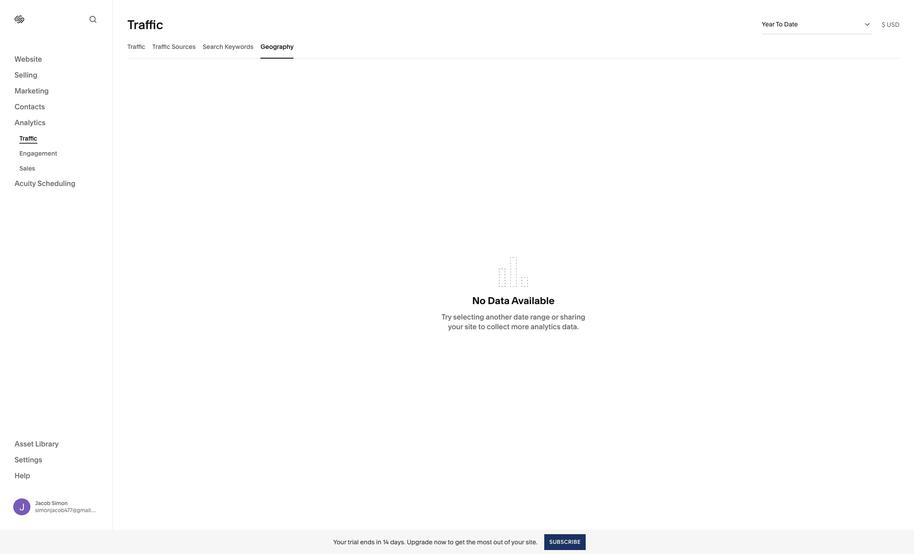 Task type: locate. For each thing, give the bounding box(es) containing it.
traffic link
[[19, 131, 103, 146]]

now
[[434, 538, 447, 546]]

geography
[[261, 43, 294, 50]]

your right of
[[512, 538, 524, 546]]

analytics link
[[15, 118, 98, 128]]

scheduling
[[38, 179, 75, 188]]

days.
[[390, 538, 406, 546]]

1 horizontal spatial your
[[512, 538, 524, 546]]

another
[[486, 313, 512, 321]]

traffic up traffic button
[[127, 17, 163, 32]]

in
[[376, 538, 382, 546]]

ends
[[360, 538, 375, 546]]

to right site
[[479, 322, 485, 331]]

engagement link
[[19, 146, 103, 161]]

1 vertical spatial to
[[448, 538, 454, 546]]

more
[[511, 322, 529, 331]]

to left get at the bottom of the page
[[448, 538, 454, 546]]

library
[[35, 439, 59, 448]]

site.
[[526, 538, 538, 546]]

sales
[[19, 164, 35, 172]]

1 vertical spatial your
[[512, 538, 524, 546]]

your trial ends in 14 days. upgrade now to get the most out of your site.
[[333, 538, 538, 546]]

settings
[[15, 455, 42, 464]]

usd
[[887, 21, 900, 28]]

sharing
[[560, 313, 586, 321]]

traffic
[[127, 17, 163, 32], [127, 43, 145, 50], [152, 43, 170, 50], [19, 134, 37, 142]]

your
[[448, 322, 463, 331], [512, 538, 524, 546]]

get
[[455, 538, 465, 546]]

subscribe button
[[545, 534, 586, 550]]

help link
[[15, 471, 30, 480]]

to inside try selecting another date range or sharing your site to collect more analytics data.
[[479, 322, 485, 331]]

date
[[514, 313, 529, 321]]

0 horizontal spatial to
[[448, 538, 454, 546]]

range
[[531, 313, 550, 321]]

your inside try selecting another date range or sharing your site to collect more analytics data.
[[448, 322, 463, 331]]

tab list
[[127, 34, 900, 59]]

0 vertical spatial to
[[479, 322, 485, 331]]

your down try
[[448, 322, 463, 331]]

selecting
[[453, 313, 484, 321]]

year to date button
[[762, 15, 872, 34]]

analytics
[[531, 322, 561, 331]]

website link
[[15, 54, 98, 65]]

traffic down analytics
[[19, 134, 37, 142]]

traffic left the sources at the top
[[152, 43, 170, 50]]

to
[[479, 322, 485, 331], [448, 538, 454, 546]]

marketing
[[15, 86, 49, 95]]

jacob simon simonjacob477@gmail.com
[[35, 500, 103, 514]]

available
[[512, 295, 555, 307]]

traffic sources
[[152, 43, 196, 50]]

0 horizontal spatial your
[[448, 322, 463, 331]]

out
[[494, 538, 503, 546]]

asset library
[[15, 439, 59, 448]]

search keywords button
[[203, 34, 254, 59]]

marketing link
[[15, 86, 98, 97]]

1 horizontal spatial to
[[479, 322, 485, 331]]

traffic sources button
[[152, 34, 196, 59]]

0 vertical spatial your
[[448, 322, 463, 331]]

analytics
[[15, 118, 46, 127]]

contacts
[[15, 102, 45, 111]]

$
[[882, 21, 886, 28]]

simonjacob477@gmail.com
[[35, 507, 103, 514]]

simon
[[52, 500, 68, 507]]

year
[[762, 20, 775, 28]]

contacts link
[[15, 102, 98, 112]]

selling
[[15, 71, 37, 79]]

the
[[466, 538, 476, 546]]

data.
[[562, 322, 579, 331]]



Task type: describe. For each thing, give the bounding box(es) containing it.
search
[[203, 43, 223, 50]]

acuity
[[15, 179, 36, 188]]

no data available
[[472, 295, 555, 307]]

website
[[15, 55, 42, 63]]

sales link
[[19, 161, 103, 176]]

try selecting another date range or sharing your site to collect more analytics data.
[[442, 313, 586, 331]]

year to date
[[762, 20, 798, 28]]

keywords
[[225, 43, 254, 50]]

site
[[465, 322, 477, 331]]

your
[[333, 538, 346, 546]]

or
[[552, 313, 559, 321]]

settings link
[[15, 455, 98, 465]]

trial
[[348, 538, 359, 546]]

engagement
[[19, 149, 57, 157]]

14
[[383, 538, 389, 546]]

sources
[[172, 43, 196, 50]]

geography button
[[261, 34, 294, 59]]

search keywords
[[203, 43, 254, 50]]

traffic left the traffic sources
[[127, 43, 145, 50]]

of
[[505, 538, 510, 546]]

asset
[[15, 439, 34, 448]]

jacob
[[35, 500, 50, 507]]

data
[[488, 295, 510, 307]]

traffic inside button
[[152, 43, 170, 50]]

to
[[776, 20, 783, 28]]

collect
[[487, 322, 510, 331]]

no
[[472, 295, 486, 307]]

most
[[477, 538, 492, 546]]

upgrade
[[407, 538, 433, 546]]

traffic button
[[127, 34, 145, 59]]

date
[[785, 20, 798, 28]]

selling link
[[15, 70, 98, 81]]

acuity scheduling
[[15, 179, 75, 188]]

try
[[442, 313, 452, 321]]

acuity scheduling link
[[15, 179, 98, 189]]

tab list containing traffic
[[127, 34, 900, 59]]

$ usd
[[882, 21, 900, 28]]

traffic inside "link"
[[19, 134, 37, 142]]

asset library link
[[15, 439, 98, 450]]

help
[[15, 471, 30, 480]]

subscribe
[[550, 539, 581, 545]]



Task type: vqa. For each thing, say whether or not it's contained in the screenshot.
the top Google
no



